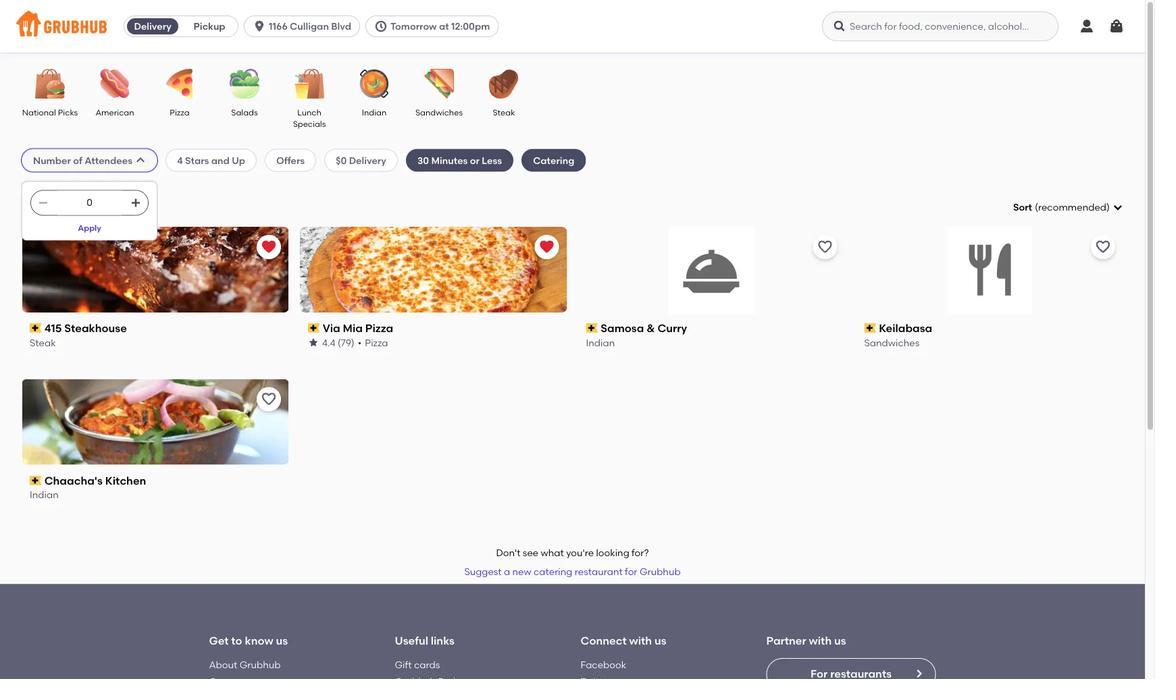 Task type: describe. For each thing, give the bounding box(es) containing it.
about
[[209, 660, 237, 671]]

for
[[625, 567, 638, 578]]

new
[[513, 567, 532, 578]]

or
[[470, 155, 480, 166]]

save this restaurant button for chaacha's kitchen
[[257, 388, 281, 412]]

cards
[[414, 660, 440, 671]]

via
[[323, 322, 340, 335]]

connect with us
[[581, 634, 667, 648]]

0 horizontal spatial grubhub
[[240, 660, 281, 671]]

pizza image
[[156, 69, 203, 99]]

looking
[[596, 548, 630, 559]]

$0 delivery
[[336, 155, 386, 166]]

lunch specials
[[293, 107, 326, 129]]

5 results main content
[[0, 53, 1145, 680]]

0 vertical spatial pizza
[[170, 107, 190, 117]]

useful
[[395, 634, 428, 648]]

national
[[22, 107, 56, 117]]

4
[[177, 155, 183, 166]]

4.4 (79)
[[322, 337, 354, 349]]

number of attendees
[[33, 155, 132, 166]]

415 steakhouse logo image
[[22, 227, 288, 313]]

(
[[1035, 202, 1038, 213]]

1 vertical spatial sandwiches
[[864, 337, 920, 349]]

chaacha's kitchen link
[[30, 473, 281, 489]]

tomorrow at 12:00pm button
[[366, 16, 504, 37]]

none field inside the 5 results main content
[[1014, 201, 1124, 214]]

subscription pass image for 415 steakhouse
[[30, 324, 42, 333]]

suggest
[[464, 567, 502, 578]]

delivery inside button
[[134, 21, 171, 32]]

gift cards
[[395, 660, 440, 671]]

don't
[[496, 548, 521, 559]]

12:00pm
[[451, 21, 490, 32]]

save this restaurant button for samosa & curry
[[813, 235, 837, 259]]

steakhouse
[[64, 322, 127, 335]]

sort
[[1014, 202, 1032, 213]]

via mia pizza link
[[308, 321, 559, 336]]

svg image right attendees
[[135, 155, 146, 166]]

star icon image
[[308, 338, 319, 348]]

suggest a new catering restaurant for grubhub button
[[458, 560, 687, 585]]

number
[[33, 155, 71, 166]]

pizza inside via mia pizza link
[[365, 322, 393, 335]]

national picks
[[22, 107, 78, 117]]

svg image inside 1166 culligan blvd button
[[253, 20, 266, 33]]

svg image inside tomorrow at 12:00pm button
[[374, 20, 388, 33]]

5 results
[[22, 200, 72, 215]]

keilabasa logo image
[[947, 227, 1033, 313]]

via mia pizza
[[323, 322, 393, 335]]

with for partner
[[809, 634, 832, 648]]

less
[[482, 155, 502, 166]]

•
[[358, 337, 362, 349]]

0 vertical spatial sandwiches
[[416, 107, 463, 117]]

sort ( recommended )
[[1014, 202, 1110, 213]]

Search for food, convenience, alcohol... search field
[[822, 11, 1059, 41]]

$0
[[336, 155, 347, 166]]

via mia pizza logo image
[[300, 227, 567, 313]]

&
[[647, 322, 655, 335]]

about grubhub link
[[209, 660, 281, 671]]

415
[[44, 322, 62, 335]]

restaurant
[[575, 567, 623, 578]]

2 vertical spatial pizza
[[365, 337, 388, 349]]

• pizza
[[358, 337, 388, 349]]

picks
[[58, 107, 78, 117]]

gift
[[395, 660, 412, 671]]

samosa & curry link
[[586, 321, 837, 336]]

delivery inside the 5 results main content
[[349, 155, 386, 166]]

and
[[211, 155, 230, 166]]

mia
[[343, 322, 363, 335]]

at
[[439, 21, 449, 32]]

minutes
[[431, 155, 468, 166]]

indian image
[[351, 69, 398, 99]]

salads
[[231, 107, 258, 117]]

curry
[[658, 322, 687, 335]]

svg image right the )
[[1113, 202, 1124, 213]]

to
[[231, 634, 242, 648]]

what
[[541, 548, 564, 559]]

with for connect
[[629, 634, 652, 648]]

indian for chaacha's kitchen
[[30, 490, 59, 501]]

subscription pass image for via mia pizza
[[308, 324, 320, 333]]

grubhub inside 'button'
[[640, 567, 681, 578]]

1 horizontal spatial steak
[[493, 107, 515, 117]]

you're
[[566, 548, 594, 559]]

american
[[96, 107, 134, 117]]

4.4
[[322, 337, 335, 349]]

see
[[523, 548, 539, 559]]

1166 culligan blvd
[[269, 21, 351, 32]]

kitchen
[[105, 474, 146, 488]]

catering
[[534, 567, 573, 578]]

connect
[[581, 634, 627, 648]]

(79)
[[338, 337, 354, 349]]

lunch specials image
[[286, 69, 333, 99]]



Task type: vqa. For each thing, say whether or not it's contained in the screenshot.
leftmost $2.99 delivery
no



Task type: locate. For each thing, give the bounding box(es) containing it.
1 horizontal spatial us
[[655, 634, 667, 648]]

0 vertical spatial save this restaurant image
[[817, 239, 833, 255]]

suggest a new catering restaurant for grubhub
[[464, 567, 681, 578]]

415 steakhouse link
[[30, 321, 281, 336]]

steak down 415
[[30, 337, 56, 349]]

2 us from the left
[[655, 634, 667, 648]]

0 vertical spatial delivery
[[134, 21, 171, 32]]

save this restaurant image for chaacha's kitchen
[[261, 392, 277, 408]]

subscription pass image for chaacha's kitchen
[[30, 476, 42, 486]]

0 horizontal spatial delivery
[[134, 21, 171, 32]]

saved restaurant button for 415 steakhouse
[[257, 235, 281, 259]]

0 vertical spatial indian
[[362, 107, 387, 117]]

links
[[431, 634, 455, 648]]

sandwiches down keilabasa
[[864, 337, 920, 349]]

chaacha's kitchen logo image
[[22, 380, 288, 465]]

1 vertical spatial steak
[[30, 337, 56, 349]]

us right know
[[276, 634, 288, 648]]

svg image left tomorrow at top
[[374, 20, 388, 33]]

with right connect
[[629, 634, 652, 648]]

us right 'partner'
[[835, 634, 846, 648]]

1 with from the left
[[629, 634, 652, 648]]

subscription pass image
[[30, 324, 42, 333], [586, 324, 598, 333], [30, 476, 42, 486]]

1 vertical spatial pizza
[[365, 322, 393, 335]]

stars
[[185, 155, 209, 166]]

0 horizontal spatial saved restaurant button
[[257, 235, 281, 259]]

for?
[[632, 548, 649, 559]]

with right 'partner'
[[809, 634, 832, 648]]

pizza
[[170, 107, 190, 117], [365, 322, 393, 335], [365, 337, 388, 349]]

saved restaurant image for via mia pizza
[[539, 239, 555, 255]]

none field containing sort
[[1014, 201, 1124, 214]]

2 saved restaurant button from the left
[[535, 235, 559, 259]]

up
[[232, 155, 245, 166]]

indian down samosa
[[586, 337, 615, 349]]

subscription pass image for samosa & curry
[[586, 324, 598, 333]]

subscription pass image inside the 415 steakhouse link
[[30, 324, 42, 333]]

catering
[[533, 155, 575, 166]]

salads image
[[221, 69, 268, 99]]

pizza right "•"
[[365, 337, 388, 349]]

about grubhub
[[209, 660, 281, 671]]

apply
[[78, 223, 101, 233]]

pizza down "pizza" image
[[170, 107, 190, 117]]

keilabasa
[[879, 322, 932, 335]]

subscription pass image inside samosa & curry link
[[586, 324, 598, 333]]

of
[[73, 155, 82, 166]]

0 horizontal spatial steak
[[30, 337, 56, 349]]

sandwiches image
[[416, 69, 463, 99]]

1 horizontal spatial saved restaurant button
[[535, 235, 559, 259]]

partner with us
[[767, 634, 846, 648]]

svg image
[[1079, 18, 1095, 34], [1109, 18, 1125, 34], [833, 20, 847, 33], [38, 198, 49, 208], [130, 198, 141, 208]]

1 horizontal spatial save this restaurant button
[[813, 235, 837, 259]]

2 subscription pass image from the left
[[864, 324, 876, 333]]

recommended
[[1038, 202, 1107, 213]]

get
[[209, 634, 229, 648]]

1 horizontal spatial grubhub
[[640, 567, 681, 578]]

facebook
[[581, 660, 626, 671]]

subscription pass image left keilabasa
[[864, 324, 876, 333]]

5
[[22, 200, 29, 215]]

0 horizontal spatial sandwiches
[[416, 107, 463, 117]]

2 horizontal spatial indian
[[586, 337, 615, 349]]

chaacha's
[[44, 474, 103, 488]]

0 horizontal spatial indian
[[30, 490, 59, 501]]

1166 culligan blvd button
[[244, 16, 366, 37]]

delivery
[[134, 21, 171, 32], [349, 155, 386, 166]]

subscription pass image left chaacha's
[[30, 476, 42, 486]]

1 horizontal spatial indian
[[362, 107, 387, 117]]

with
[[629, 634, 652, 648], [809, 634, 832, 648]]

indian for samosa & curry
[[586, 337, 615, 349]]

1 horizontal spatial sandwiches
[[864, 337, 920, 349]]

main navigation navigation
[[0, 0, 1145, 53]]

1 horizontal spatial subscription pass image
[[864, 324, 876, 333]]

get to know us
[[209, 634, 288, 648]]

0 horizontal spatial with
[[629, 634, 652, 648]]

delivery left pickup
[[134, 21, 171, 32]]

samosa & curry
[[601, 322, 687, 335]]

steak down the steak image
[[493, 107, 515, 117]]

offers
[[276, 155, 305, 166]]

Input item quantity number field
[[55, 191, 124, 215]]

grubhub down know
[[240, 660, 281, 671]]

samosa & curry logo image
[[669, 227, 755, 313]]

saved restaurant image for 415 steakhouse
[[261, 239, 277, 255]]

delivery right $0 at the top left
[[349, 155, 386, 166]]

30 minutes or less
[[418, 155, 502, 166]]

1 vertical spatial grubhub
[[240, 660, 281, 671]]

sandwiches down sandwiches image in the top left of the page
[[416, 107, 463, 117]]

1 vertical spatial indian
[[586, 337, 615, 349]]

)
[[1107, 202, 1110, 213]]

delivery button
[[124, 16, 181, 37]]

subscription pass image left samosa
[[586, 324, 598, 333]]

pickup
[[194, 21, 225, 32]]

0 horizontal spatial us
[[276, 634, 288, 648]]

indian
[[362, 107, 387, 117], [586, 337, 615, 349], [30, 490, 59, 501]]

saved restaurant button
[[257, 235, 281, 259], [535, 235, 559, 259]]

american image
[[91, 69, 139, 99]]

attendees
[[85, 155, 132, 166]]

1 horizontal spatial saved restaurant image
[[539, 239, 555, 255]]

3 us from the left
[[835, 634, 846, 648]]

know
[[245, 634, 273, 648]]

0 vertical spatial grubhub
[[640, 567, 681, 578]]

2 with from the left
[[809, 634, 832, 648]]

1 vertical spatial save this restaurant image
[[261, 392, 277, 408]]

1166
[[269, 21, 288, 32]]

us for partner with us
[[835, 634, 846, 648]]

subscription pass image
[[308, 324, 320, 333], [864, 324, 876, 333]]

1 horizontal spatial delivery
[[349, 155, 386, 166]]

1 us from the left
[[276, 634, 288, 648]]

subscription pass image up star icon
[[308, 324, 320, 333]]

culligan
[[290, 21, 329, 32]]

subscription pass image inside via mia pizza link
[[308, 324, 320, 333]]

2 horizontal spatial us
[[835, 634, 846, 648]]

useful links
[[395, 634, 455, 648]]

us
[[276, 634, 288, 648], [655, 634, 667, 648], [835, 634, 846, 648]]

4 stars and up
[[177, 155, 245, 166]]

30
[[418, 155, 429, 166]]

grubhub down for?
[[640, 567, 681, 578]]

0 horizontal spatial saved restaurant image
[[261, 239, 277, 255]]

save this restaurant image
[[1095, 239, 1112, 255]]

keilabasa link
[[864, 321, 1116, 336]]

2 saved restaurant image from the left
[[539, 239, 555, 255]]

1 horizontal spatial with
[[809, 634, 832, 648]]

steak image
[[480, 69, 528, 99]]

save this restaurant image for samosa & curry
[[817, 239, 833, 255]]

tomorrow
[[391, 21, 437, 32]]

1 saved restaurant button from the left
[[257, 235, 281, 259]]

indian down chaacha's
[[30, 490, 59, 501]]

national picks image
[[26, 69, 74, 99]]

blvd
[[331, 21, 351, 32]]

1 vertical spatial delivery
[[349, 155, 386, 166]]

specials
[[293, 119, 326, 129]]

pizza up • pizza
[[365, 322, 393, 335]]

save this restaurant button for keilabasa
[[1091, 235, 1116, 259]]

don't see what you're looking for?
[[496, 548, 649, 559]]

415 steakhouse
[[44, 322, 127, 335]]

save this restaurant button
[[813, 235, 837, 259], [1091, 235, 1116, 259], [257, 388, 281, 412]]

partner
[[767, 634, 807, 648]]

results
[[32, 200, 72, 215]]

None field
[[1014, 201, 1124, 214]]

svg image
[[253, 20, 266, 33], [374, 20, 388, 33], [135, 155, 146, 166], [1113, 202, 1124, 213]]

gift cards link
[[395, 660, 440, 671]]

2 vertical spatial indian
[[30, 490, 59, 501]]

right image
[[914, 669, 925, 680]]

svg image left 1166
[[253, 20, 266, 33]]

us for connect with us
[[655, 634, 667, 648]]

saved restaurant button for via mia pizza
[[535, 235, 559, 259]]

grubhub
[[640, 567, 681, 578], [240, 660, 281, 671]]

a
[[504, 567, 510, 578]]

apply button
[[72, 216, 107, 240]]

1 subscription pass image from the left
[[308, 324, 320, 333]]

subscription pass image inside keilabasa link
[[864, 324, 876, 333]]

facebook link
[[581, 660, 626, 671]]

subscription pass image left 415
[[30, 324, 42, 333]]

chaacha's kitchen
[[44, 474, 146, 488]]

1 saved restaurant image from the left
[[261, 239, 277, 255]]

0 horizontal spatial subscription pass image
[[308, 324, 320, 333]]

subscription pass image for keilabasa
[[864, 324, 876, 333]]

tomorrow at 12:00pm
[[391, 21, 490, 32]]

2 horizontal spatial save this restaurant button
[[1091, 235, 1116, 259]]

subscription pass image inside 'chaacha's kitchen' link
[[30, 476, 42, 486]]

pickup button
[[181, 16, 238, 37]]

saved restaurant image
[[261, 239, 277, 255], [539, 239, 555, 255]]

0 horizontal spatial save this restaurant button
[[257, 388, 281, 412]]

us right connect
[[655, 634, 667, 648]]

lunch
[[297, 107, 321, 117]]

0 horizontal spatial save this restaurant image
[[261, 392, 277, 408]]

sandwiches
[[416, 107, 463, 117], [864, 337, 920, 349]]

indian down indian 'image'
[[362, 107, 387, 117]]

1 horizontal spatial save this restaurant image
[[817, 239, 833, 255]]

save this restaurant image
[[817, 239, 833, 255], [261, 392, 277, 408]]

0 vertical spatial steak
[[493, 107, 515, 117]]



